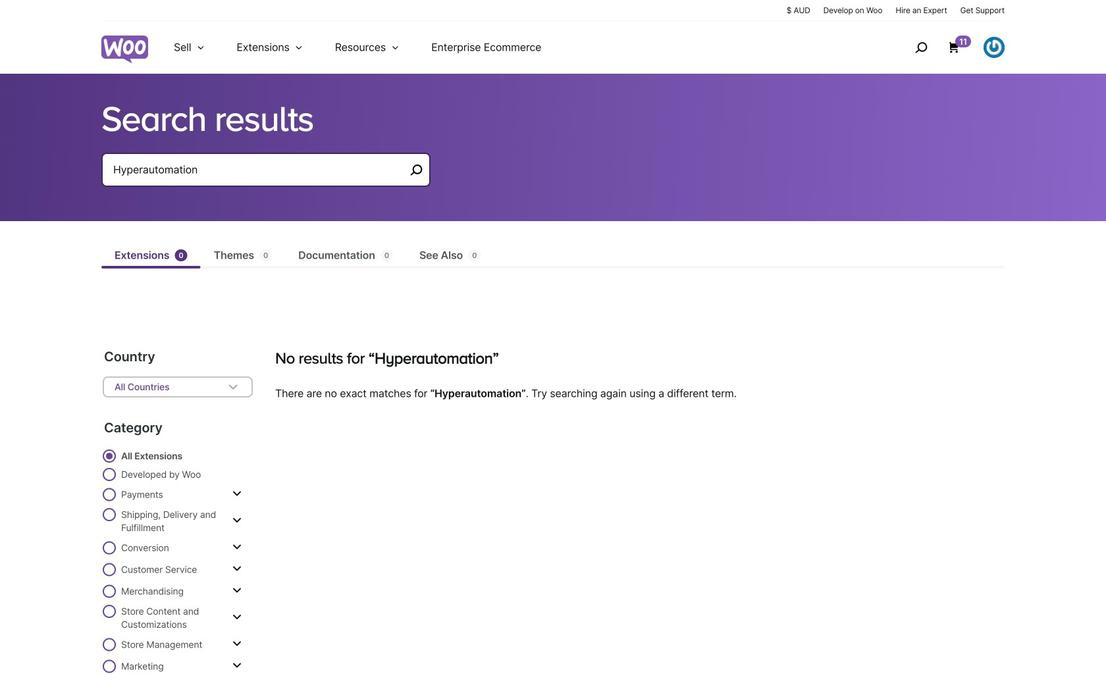 Task type: describe. For each thing, give the bounding box(es) containing it.
1 show subcategories image from the top
[[232, 489, 242, 499]]

5 show subcategories image from the top
[[232, 639, 242, 650]]

Filter countries field
[[103, 377, 253, 398]]

2 show subcategories image from the top
[[232, 516, 242, 526]]

search image
[[911, 37, 932, 58]]

angle down image
[[225, 379, 241, 395]]



Task type: vqa. For each thing, say whether or not it's contained in the screenshot.
You
no



Task type: locate. For each thing, give the bounding box(es) containing it.
1 show subcategories image from the top
[[232, 542, 242, 553]]

6 show subcategories image from the top
[[232, 661, 242, 671]]

0 vertical spatial show subcategories image
[[232, 542, 242, 553]]

3 show subcategories image from the top
[[232, 586, 242, 596]]

None search field
[[101, 153, 431, 203]]

2 show subcategories image from the top
[[232, 564, 242, 575]]

show subcategories image
[[232, 542, 242, 553], [232, 564, 242, 575]]

Search extensions search field
[[113, 161, 406, 179]]

1 vertical spatial show subcategories image
[[232, 564, 242, 575]]

show subcategories image
[[232, 489, 242, 499], [232, 516, 242, 526], [232, 586, 242, 596], [232, 612, 242, 623], [232, 639, 242, 650], [232, 661, 242, 671]]

4 show subcategories image from the top
[[232, 612, 242, 623]]

service navigation menu element
[[887, 26, 1005, 69]]

open account menu image
[[984, 37, 1005, 58]]



